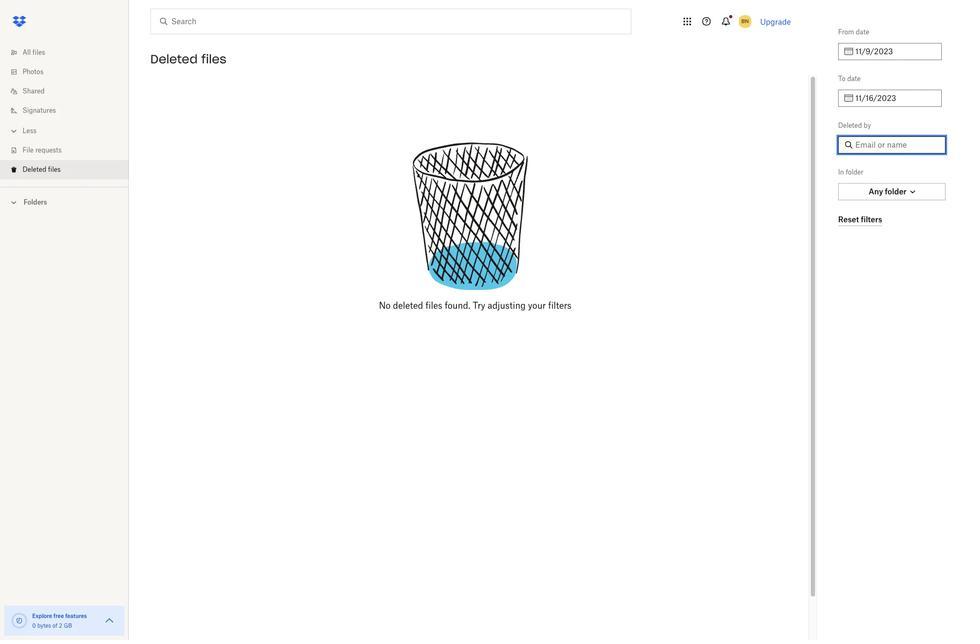Task type: describe. For each thing, give the bounding box(es) containing it.
upgrade
[[760, 17, 791, 26]]

try
[[473, 300, 485, 311]]

0 horizontal spatial filters
[[548, 300, 572, 311]]

To date text field
[[856, 92, 936, 104]]

date for to date
[[848, 75, 861, 83]]

any folder button
[[838, 183, 946, 200]]

folder for any folder
[[885, 187, 907, 196]]

no
[[379, 300, 391, 311]]

requests
[[35, 146, 62, 154]]

folders button
[[0, 194, 129, 210]]

Search text field
[[171, 16, 609, 27]]

bytes
[[37, 623, 51, 629]]

your
[[528, 300, 546, 311]]

list containing all files
[[0, 37, 129, 187]]

deleted files inside list item
[[23, 165, 61, 173]]

1 vertical spatial deleted
[[838, 121, 862, 129]]

files inside list item
[[48, 165, 61, 173]]

deleted files link
[[9, 160, 129, 179]]

no deleted files found. try adjusting your filters
[[379, 300, 572, 311]]

all files link
[[9, 43, 129, 62]]

by
[[864, 121, 871, 129]]

any folder
[[869, 187, 907, 196]]

1 horizontal spatial deleted files
[[150, 52, 227, 67]]

less image
[[9, 126, 19, 136]]

less
[[23, 127, 37, 135]]

to date
[[838, 75, 861, 83]]

free
[[54, 613, 64, 619]]

folder for in folder
[[846, 168, 864, 176]]

signatures
[[23, 106, 56, 114]]

Deleted by text field
[[856, 139, 939, 151]]

reset
[[838, 215, 859, 224]]

deleted inside deleted files link
[[23, 165, 46, 173]]

folders
[[24, 198, 47, 206]]

to
[[838, 75, 846, 83]]

in folder
[[838, 168, 864, 176]]

quota usage element
[[11, 612, 28, 630]]

from date
[[838, 28, 870, 36]]

adjusting
[[488, 300, 526, 311]]

file requests link
[[9, 141, 129, 160]]

reset filters button
[[838, 213, 883, 226]]



Task type: locate. For each thing, give the bounding box(es) containing it.
folder right in
[[846, 168, 864, 176]]

0 vertical spatial folder
[[846, 168, 864, 176]]

explore free features 0 bytes of 2 gb
[[32, 613, 87, 629]]

all files
[[23, 48, 45, 56]]

0 horizontal spatial deleted
[[23, 165, 46, 173]]

file requests
[[23, 146, 62, 154]]

reset filters
[[838, 215, 883, 224]]

From date text field
[[856, 46, 936, 57]]

files
[[33, 48, 45, 56], [201, 52, 227, 67], [48, 165, 61, 173], [426, 300, 443, 311]]

from
[[838, 28, 854, 36]]

2 horizontal spatial deleted
[[838, 121, 862, 129]]

dropbox image
[[9, 11, 30, 32]]

filters right reset
[[861, 215, 883, 224]]

shared
[[23, 87, 45, 95]]

bn
[[742, 18, 749, 25]]

file
[[23, 146, 34, 154]]

any
[[869, 187, 883, 196]]

1 vertical spatial deleted files
[[23, 165, 61, 173]]

date for from date
[[856, 28, 870, 36]]

0 vertical spatial deleted files
[[150, 52, 227, 67]]

signatures link
[[9, 101, 129, 120]]

deleted
[[150, 52, 198, 67], [838, 121, 862, 129], [23, 165, 46, 173]]

photos
[[23, 68, 43, 76]]

in
[[838, 168, 844, 176]]

found.
[[445, 300, 470, 311]]

0 horizontal spatial deleted files
[[23, 165, 61, 173]]

1 vertical spatial folder
[[885, 187, 907, 196]]

shared link
[[9, 82, 129, 101]]

deleted
[[393, 300, 423, 311]]

bn button
[[737, 13, 754, 30]]

0 vertical spatial date
[[856, 28, 870, 36]]

filters
[[861, 215, 883, 224], [548, 300, 572, 311]]

0 vertical spatial deleted
[[150, 52, 198, 67]]

deleted files
[[150, 52, 227, 67], [23, 165, 61, 173]]

of
[[53, 623, 58, 629]]

0
[[32, 623, 36, 629]]

0 vertical spatial filters
[[861, 215, 883, 224]]

features
[[65, 613, 87, 619]]

upgrade link
[[760, 17, 791, 26]]

photos link
[[9, 62, 129, 82]]

filters inside "button"
[[861, 215, 883, 224]]

all
[[23, 48, 31, 56]]

filters right your on the top right
[[548, 300, 572, 311]]

explore
[[32, 613, 52, 619]]

1 horizontal spatial filters
[[861, 215, 883, 224]]

1 vertical spatial date
[[848, 75, 861, 83]]

folder
[[846, 168, 864, 176], [885, 187, 907, 196]]

0 horizontal spatial folder
[[846, 168, 864, 176]]

gb
[[64, 623, 72, 629]]

deleted by
[[838, 121, 871, 129]]

list
[[0, 37, 129, 187]]

folder inside any folder button
[[885, 187, 907, 196]]

2
[[59, 623, 62, 629]]

deleted files list item
[[0, 160, 129, 179]]

2 vertical spatial deleted
[[23, 165, 46, 173]]

folder right any
[[885, 187, 907, 196]]

date right to
[[848, 75, 861, 83]]

1 vertical spatial filters
[[548, 300, 572, 311]]

1 horizontal spatial deleted
[[150, 52, 198, 67]]

date
[[856, 28, 870, 36], [848, 75, 861, 83]]

1 horizontal spatial folder
[[885, 187, 907, 196]]

date right from
[[856, 28, 870, 36]]



Task type: vqa. For each thing, say whether or not it's contained in the screenshot.
Page 1. Selected thumbnail preview element
no



